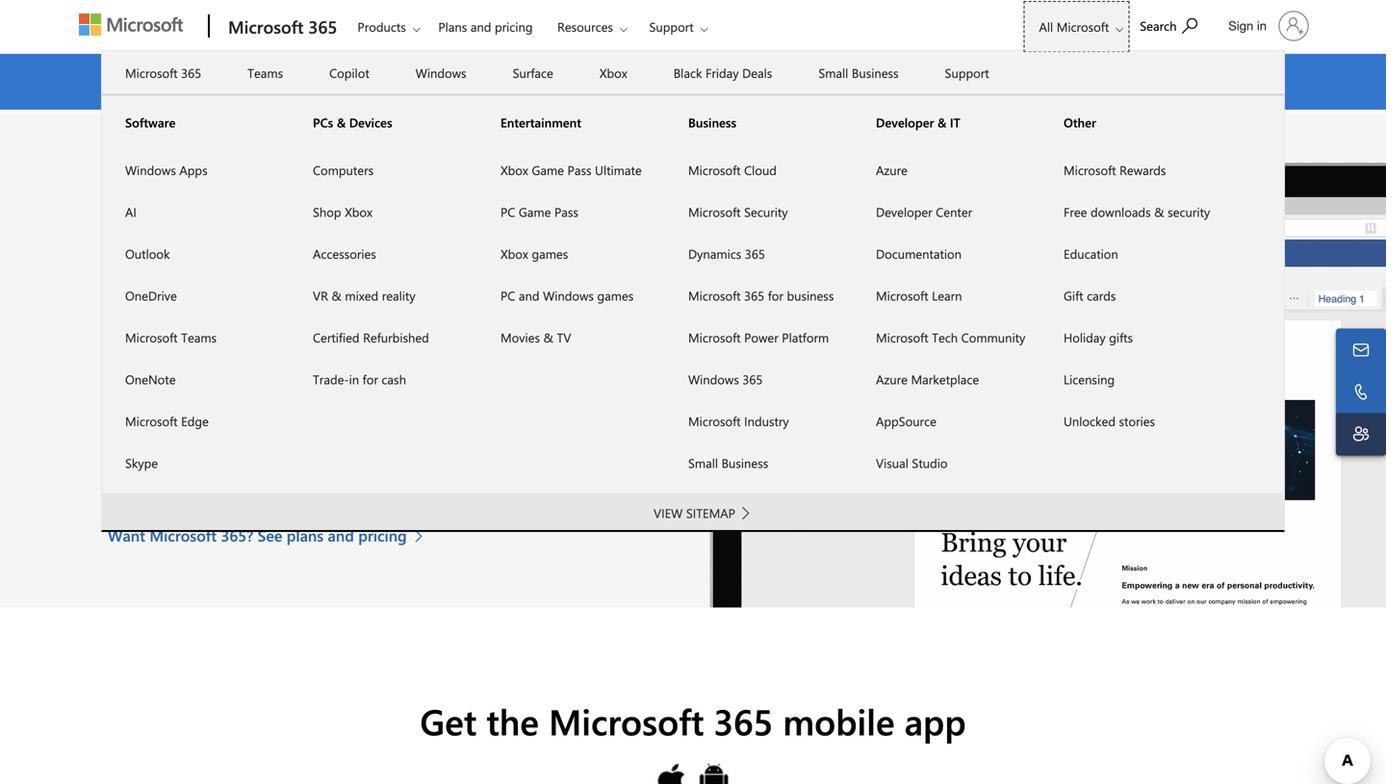Task type: describe. For each thing, give the bounding box(es) containing it.
free inside use word, excel, powerpoint and more for free on the web
[[184, 332, 270, 396]]

support for support link
[[945, 65, 990, 81]]

business inside heading
[[689, 114, 737, 131]]

get the microsoft 365 mobile app
[[420, 698, 967, 745]]

microsoft inside other "element"
[[1064, 162, 1117, 179]]

microsoft teams link
[[102, 317, 290, 359]]

visual studio link
[[853, 443, 1041, 484]]

microsoft cloud link
[[666, 149, 853, 191]]

azure for azure
[[876, 162, 908, 179]]

small business for black friday deals
[[819, 65, 899, 81]]

use word, excel, powerpoint and more for free on the web
[[108, 217, 583, 396]]

& inside "free downloads & security" link
[[1155, 204, 1165, 221]]

visual
[[876, 455, 909, 472]]

friday
[[706, 65, 739, 81]]

movies & tv
[[501, 329, 572, 346]]

free downloads & security link
[[1041, 191, 1229, 233]]

pass for xbox game pass ultimate
[[568, 162, 592, 179]]

want
[[108, 526, 145, 546]]

windows 365
[[689, 371, 763, 388]]

appsource
[[876, 413, 937, 430]]

sitemap
[[687, 505, 736, 522]]

azure marketplace
[[876, 371, 980, 388]]

secure
[[692, 71, 735, 92]]

microsoft down windows 365
[[689, 413, 741, 430]]

it
[[950, 114, 961, 131]]

unlocked stories link
[[1041, 401, 1229, 443]]

pcs
[[313, 114, 334, 131]]

certified refurbished
[[313, 329, 429, 346]]

microsoft up pcs
[[285, 71, 350, 92]]

microsoft left tech
[[876, 329, 929, 346]]

powerpoint
[[108, 275, 360, 339]]

get for get more with microsoft 365 basic. the web apps you love, plus 100 gb of secure cloud storage and ad-free email. only $1.99/month.
[[184, 71, 208, 92]]

microsoft 365 link up the 'with'
[[219, 1, 343, 53]]

teams inside teams link
[[248, 65, 283, 81]]

studio
[[912, 455, 948, 472]]

365 up android and apple logos
[[714, 698, 774, 745]]

teams link
[[225, 52, 306, 94]]

support link
[[922, 52, 1013, 94]]

licensing link
[[1041, 359, 1229, 401]]

windows inside pc and windows games link
[[543, 287, 594, 304]]

100
[[621, 71, 646, 92]]

other element
[[1041, 148, 1229, 443]]

view sitemap
[[654, 505, 736, 522]]

developer for developer & it
[[876, 114, 935, 131]]

developer & it
[[876, 114, 961, 131]]

view
[[654, 505, 683, 522]]

all
[[1040, 18, 1054, 35]]

microsoft up android and apple logos
[[549, 698, 704, 745]]

cloud
[[745, 162, 777, 179]]

microsoft up teams link
[[228, 15, 304, 38]]

microsoft up windows 365
[[689, 329, 741, 346]]

entertainment
[[501, 114, 582, 131]]

microsoft down onedrive
[[125, 329, 178, 346]]

plans
[[439, 18, 467, 35]]

and inside entertainment element
[[519, 287, 540, 304]]

microsoft up skype 'link'
[[200, 418, 265, 438]]

other heading
[[1041, 96, 1229, 149]]

pc and windows games
[[501, 287, 634, 304]]

gb
[[650, 71, 669, 92]]

sign
[[1229, 18, 1254, 33]]

all microsoft
[[1040, 18, 1110, 35]]

pc for pc game pass
[[501, 204, 516, 221]]

skype
[[125, 455, 158, 472]]

& for movies & tv
[[544, 329, 554, 346]]

devices
[[349, 114, 393, 131]]

accessories link
[[290, 233, 478, 275]]

xbox for xbox game pass ultimate
[[501, 162, 529, 179]]

microsoft down dynamics
[[689, 287, 741, 304]]

1 vertical spatial games
[[598, 287, 634, 304]]

& for pcs & devices
[[337, 114, 346, 131]]

windows apps link
[[102, 149, 290, 191]]

365 left basic.
[[354, 71, 379, 92]]

xbox inside shop xbox link
[[345, 204, 373, 221]]

xbox game pass ultimate
[[501, 162, 642, 179]]

business for black friday deals
[[852, 65, 899, 81]]

teams inside microsoft teams link
[[181, 329, 217, 346]]

microsoft learn link
[[853, 275, 1041, 317]]

documentation link
[[853, 233, 1041, 275]]

free
[[1064, 204, 1088, 221]]

0 horizontal spatial more
[[212, 71, 248, 92]]

developer for developer center
[[876, 204, 933, 221]]

windows for windows apps
[[125, 162, 176, 179]]

microsoft image
[[79, 13, 183, 36]]

1 vertical spatial the
[[487, 698, 539, 745]]

microsoft tech community link
[[853, 317, 1041, 359]]

cash
[[382, 371, 406, 388]]

holiday gifts
[[1064, 329, 1134, 346]]

gift cards link
[[1041, 275, 1229, 317]]

movies
[[501, 329, 540, 346]]

trade-
[[313, 371, 349, 388]]

the
[[425, 71, 450, 92]]

entertainment element
[[478, 148, 666, 359]]

0 vertical spatial web
[[454, 71, 482, 92]]

onenote link
[[102, 359, 290, 401]]

& for vr & mixed reality
[[332, 287, 342, 304]]

marketplace
[[912, 371, 980, 388]]

$1.99/month.
[[1000, 71, 1091, 92]]

pc game pass
[[501, 204, 579, 221]]

microsoft power platform link
[[666, 317, 853, 359]]

copilot
[[329, 65, 370, 81]]

azure for azure marketplace
[[876, 371, 908, 388]]

security
[[745, 204, 788, 221]]

game for pc
[[519, 204, 551, 221]]

xbox games link
[[478, 233, 666, 275]]

xbox for xbox
[[600, 65, 628, 81]]

community
[[962, 329, 1026, 346]]

windows link
[[393, 52, 490, 94]]

microsoft industry
[[689, 413, 789, 430]]

computers
[[313, 162, 374, 179]]

mobile
[[783, 698, 895, 745]]

dynamics
[[689, 246, 742, 262]]

storage
[[782, 71, 833, 92]]

sign in link
[[1218, 3, 1318, 49]]

stories
[[1120, 413, 1156, 430]]

only
[[965, 71, 996, 92]]

appsource link
[[853, 401, 1041, 443]]

the inside use word, excel, powerpoint and more for free on the web
[[353, 332, 424, 396]]

education link
[[1041, 233, 1229, 275]]

business for microsoft industry
[[722, 455, 769, 472]]



Task type: locate. For each thing, give the bounding box(es) containing it.
android and apple logos image
[[656, 763, 731, 785]]

1 horizontal spatial support
[[945, 65, 990, 81]]

1 vertical spatial pricing
[[359, 526, 407, 546]]

unlocked
[[1064, 413, 1116, 430]]

1 vertical spatial support
[[945, 65, 990, 81]]

developer inside 'heading'
[[876, 114, 935, 131]]

0 vertical spatial azure
[[876, 162, 908, 179]]

0 horizontal spatial for
[[108, 332, 171, 396]]

windows inside windows link
[[416, 65, 467, 81]]

0 vertical spatial more
[[212, 71, 248, 92]]

gift
[[1064, 287, 1084, 304]]

pcs & devices heading
[[290, 96, 478, 149]]

365 inside dynamics 365 link
[[745, 246, 766, 262]]

1 vertical spatial pass
[[555, 204, 579, 221]]

small business link up 'developer & it'
[[796, 52, 922, 94]]

vr
[[313, 287, 328, 304]]

on
[[283, 332, 340, 396]]

0 vertical spatial small business link
[[796, 52, 922, 94]]

0 vertical spatial small business
[[819, 65, 899, 81]]

developer inside "link"
[[876, 204, 933, 221]]

software
[[125, 114, 176, 131]]

pcs & devices element
[[290, 148, 478, 401]]

onenote
[[125, 371, 176, 388]]

1 horizontal spatial teams
[[248, 65, 283, 81]]

for inside business element
[[768, 287, 784, 304]]

1 horizontal spatial pricing
[[495, 18, 533, 35]]

azure up appsource
[[876, 371, 908, 388]]

documentation
[[876, 246, 962, 262]]

for left business
[[768, 287, 784, 304]]

small business for microsoft industry
[[689, 455, 769, 472]]

refurbished
[[363, 329, 429, 346]]

developer & it heading
[[853, 96, 1041, 149]]

365 down on
[[269, 418, 294, 438]]

pricing right plans at the bottom of the page
[[359, 526, 407, 546]]

2 developer from the top
[[876, 204, 933, 221]]

1 horizontal spatial more
[[468, 275, 583, 339]]

for for microsoft
[[768, 287, 784, 304]]

xbox for xbox games
[[501, 246, 529, 262]]

windows down plans
[[416, 65, 467, 81]]

1 vertical spatial small business link
[[666, 443, 853, 484]]

onedrive link
[[102, 275, 290, 317]]

plus
[[588, 71, 617, 92]]

pc up movies
[[501, 287, 516, 304]]

pass
[[568, 162, 592, 179], [555, 204, 579, 221]]

1 horizontal spatial the
[[487, 698, 539, 745]]

microsoft left the learn on the top right of the page
[[876, 287, 929, 304]]

1 vertical spatial business
[[689, 114, 737, 131]]

0 vertical spatial developer
[[876, 114, 935, 131]]

small for black friday deals
[[819, 65, 849, 81]]

shop xbox
[[313, 204, 373, 221]]

in for trade-
[[349, 371, 359, 388]]

developer down ad-
[[876, 114, 935, 131]]

0 horizontal spatial microsoft 365
[[125, 65, 201, 81]]

sign in
[[1229, 18, 1267, 33]]

developer up documentation
[[876, 204, 933, 221]]

0 horizontal spatial the
[[353, 332, 424, 396]]

pc and windows games link
[[478, 275, 666, 317]]

holiday
[[1064, 329, 1106, 346]]

dynamics 365 link
[[666, 233, 853, 275]]

certified
[[313, 329, 360, 346]]

2 vertical spatial business
[[722, 455, 769, 472]]

0 horizontal spatial free
[[184, 332, 270, 396]]

azure inside azure link
[[876, 162, 908, 179]]

windows 365 link
[[666, 359, 853, 401]]

2 azure from the top
[[876, 371, 908, 388]]

microsoft left cloud
[[689, 162, 741, 179]]

business element
[[666, 148, 853, 484]]

microsoft 365 up software
[[125, 65, 201, 81]]

1 horizontal spatial get
[[420, 698, 477, 745]]

search button
[[1132, 3, 1207, 46]]

in for sign
[[1258, 18, 1267, 33]]

0 horizontal spatial small
[[689, 455, 719, 472]]

2 pc from the top
[[501, 287, 516, 304]]

azure marketplace link
[[853, 359, 1041, 401]]

excel,
[[348, 217, 470, 281]]

skype link
[[102, 443, 290, 484]]

microsoft power platform
[[689, 329, 829, 346]]

0 vertical spatial small
[[819, 65, 849, 81]]

small business inside business element
[[689, 455, 769, 472]]

software element
[[102, 148, 290, 484]]

basic.
[[383, 71, 421, 92]]

center
[[936, 204, 973, 221]]

in inside pcs & devices element
[[349, 371, 359, 388]]

0 vertical spatial games
[[532, 246, 568, 262]]

365 down microsoft power platform
[[743, 371, 763, 388]]

& for developer & it
[[938, 114, 947, 131]]

microsoft left 365?
[[150, 526, 217, 546]]

get more with microsoft 365 basic. the web apps you love, plus 100 gb of secure cloud storage and ad-free email. only $1.99/month.
[[184, 71, 1091, 92]]

365 up microsoft power platform
[[745, 287, 765, 304]]

support inside support link
[[945, 65, 990, 81]]

0 vertical spatial support
[[650, 18, 694, 35]]

teams left copilot link
[[248, 65, 283, 81]]

game up pc game pass
[[532, 162, 564, 179]]

windows apps
[[125, 162, 208, 179]]

plans and pricing link
[[430, 1, 542, 47]]

power
[[745, 329, 779, 346]]

1 azure from the top
[[876, 162, 908, 179]]

platform
[[782, 329, 829, 346]]

visual studio
[[876, 455, 948, 472]]

xbox inside xbox games "link"
[[501, 246, 529, 262]]

movies & tv link
[[478, 317, 666, 359]]

1 vertical spatial more
[[468, 275, 583, 339]]

& left the security
[[1155, 204, 1165, 221]]

microsoft up free
[[1064, 162, 1117, 179]]

microsoft right the all
[[1057, 18, 1110, 35]]

for inside use word, excel, powerpoint and more for free on the web
[[108, 332, 171, 396]]

for inside pcs & devices element
[[363, 371, 378, 388]]

365 inside windows 365 "link"
[[743, 371, 763, 388]]

xbox down pc game pass
[[501, 246, 529, 262]]

1 vertical spatial web
[[437, 332, 528, 396]]

certified refurbished link
[[290, 317, 478, 359]]

tv
[[557, 329, 572, 346]]

pass down xbox game pass ultimate
[[555, 204, 579, 221]]

& inside pcs & devices heading
[[337, 114, 346, 131]]

windows inside windows apps 'link'
[[125, 162, 176, 179]]

small business link for microsoft industry
[[666, 443, 853, 484]]

windows for windows
[[416, 65, 467, 81]]

windows for windows 365
[[689, 371, 740, 388]]

0 vertical spatial pricing
[[495, 18, 533, 35]]

vr & mixed reality
[[313, 287, 416, 304]]

business heading
[[666, 96, 853, 149]]

pass left ultimate
[[568, 162, 592, 179]]

web inside use word, excel, powerpoint and more for free on the web
[[437, 332, 528, 396]]

1 vertical spatial pc
[[501, 287, 516, 304]]

1 vertical spatial microsoft 365
[[125, 65, 201, 81]]

1 horizontal spatial small
[[819, 65, 849, 81]]

1 developer from the top
[[876, 114, 935, 131]]

1 vertical spatial developer
[[876, 204, 933, 221]]

games down xbox games "link"
[[598, 287, 634, 304]]

0 vertical spatial microsoft 365
[[228, 15, 337, 38]]

business down microsoft industry
[[722, 455, 769, 472]]

free downloads & security
[[1064, 204, 1211, 221]]

small business link for black friday deals
[[796, 52, 922, 94]]

1 vertical spatial in
[[349, 371, 359, 388]]

& inside "developer & it" 'heading'
[[938, 114, 947, 131]]

small business up 'developer & it'
[[819, 65, 899, 81]]

game up xbox games
[[519, 204, 551, 221]]

microsoft 365 up teams link
[[228, 15, 337, 38]]

products button
[[345, 1, 436, 52]]

small
[[819, 65, 849, 81], [689, 455, 719, 472]]

0 vertical spatial in
[[1258, 18, 1267, 33]]

0 horizontal spatial pricing
[[359, 526, 407, 546]]

0 vertical spatial pass
[[568, 162, 592, 179]]

black
[[674, 65, 703, 81]]

app
[[905, 698, 967, 745]]

for
[[768, 287, 784, 304], [108, 332, 171, 396], [363, 371, 378, 388]]

1 horizontal spatial small business
[[819, 65, 899, 81]]

0 vertical spatial get
[[184, 71, 208, 92]]

in right sign
[[1258, 18, 1267, 33]]

azure inside azure marketplace link
[[876, 371, 908, 388]]

for for trade-
[[363, 371, 378, 388]]

0 horizontal spatial in
[[349, 371, 359, 388]]

xbox inside xbox 'link'
[[600, 65, 628, 81]]

microsoft up software
[[125, 65, 178, 81]]

get
[[184, 71, 208, 92], [420, 698, 477, 745]]

windows left apps
[[125, 162, 176, 179]]

web
[[454, 71, 482, 92], [437, 332, 528, 396]]

microsoft up dynamics
[[689, 204, 741, 221]]

games down pc game pass
[[532, 246, 568, 262]]

azure up developer center
[[876, 162, 908, 179]]

& right pcs
[[337, 114, 346, 131]]

pricing up "surface" link
[[495, 18, 533, 35]]

Search search field
[[1131, 3, 1218, 46]]

web left tv
[[437, 332, 528, 396]]

pcs & devices
[[313, 114, 393, 131]]

microsoft inside 'dropdown button'
[[1057, 18, 1110, 35]]

0 vertical spatial the
[[353, 332, 424, 396]]

view sitemap link
[[563, 495, 823, 530]]

xbox inside xbox game pass ultimate link
[[501, 162, 529, 179]]

1 vertical spatial free
[[184, 332, 270, 396]]

1 pc from the top
[[501, 204, 516, 221]]

downloads
[[1091, 204, 1152, 221]]

microsoft tech community
[[876, 329, 1026, 346]]

cards
[[1087, 287, 1117, 304]]

0 vertical spatial game
[[532, 162, 564, 179]]

for up the 'microsoft edge'
[[108, 332, 171, 396]]

a computer screen showing a resume being created in word on the web. image
[[693, 160, 1387, 608]]

1 vertical spatial get
[[420, 698, 477, 745]]

support up the black
[[650, 18, 694, 35]]

business down secure
[[689, 114, 737, 131]]

developer center
[[876, 204, 973, 221]]

1 horizontal spatial in
[[1258, 18, 1267, 33]]

microsoft 365 for business
[[689, 287, 834, 304]]

plans and pricing
[[439, 18, 533, 35]]

shop
[[313, 204, 341, 221]]

& inside movies & tv link
[[544, 329, 554, 346]]

love,
[[553, 71, 584, 92]]

0 horizontal spatial small business
[[689, 455, 769, 472]]

365?
[[221, 526, 254, 546]]

holiday gifts link
[[1041, 317, 1229, 359]]

small business link down industry
[[666, 443, 853, 484]]

1 horizontal spatial microsoft 365
[[228, 15, 337, 38]]

microsoft security
[[689, 204, 788, 221]]

0 vertical spatial free
[[890, 71, 916, 92]]

is
[[152, 418, 163, 438]]

game for xbox
[[532, 162, 564, 179]]

pc game pass link
[[478, 191, 666, 233]]

ad-
[[867, 71, 890, 92]]

for left cash
[[363, 371, 378, 388]]

support inside support dropdown button
[[650, 18, 694, 35]]

games inside "link"
[[532, 246, 568, 262]]

want microsoft 365? see plans and pricing
[[108, 526, 407, 546]]

microsoft rewards link
[[1041, 149, 1229, 191]]

developer
[[876, 114, 935, 131], [876, 204, 933, 221]]

365 up 'software' heading
[[181, 65, 201, 81]]

game inside xbox game pass ultimate link
[[532, 162, 564, 179]]

pass for pc game pass
[[555, 204, 579, 221]]

windows up movies & tv link
[[543, 287, 594, 304]]

& left it
[[938, 114, 947, 131]]

of
[[674, 71, 687, 92]]

products
[[358, 18, 406, 35]]

small inside business element
[[689, 455, 719, 472]]

xbox up pc game pass
[[501, 162, 529, 179]]

business left email.
[[852, 65, 899, 81]]

pc up xbox games
[[501, 204, 516, 221]]

support button
[[637, 1, 724, 52]]

and inside use word, excel, powerpoint and more for free on the web
[[373, 275, 455, 339]]

& left tv
[[544, 329, 554, 346]]

game inside pc game pass link
[[519, 204, 551, 221]]

black friday deals
[[674, 65, 773, 81]]

outlook
[[125, 246, 170, 262]]

0 vertical spatial teams
[[248, 65, 283, 81]]

office
[[108, 418, 148, 438]]

0 horizontal spatial get
[[184, 71, 208, 92]]

1 vertical spatial azure
[[876, 371, 908, 388]]

developer center link
[[853, 191, 1041, 233]]

windows inside windows 365 "link"
[[689, 371, 740, 388]]

1 horizontal spatial for
[[363, 371, 378, 388]]

1 vertical spatial game
[[519, 204, 551, 221]]

0 horizontal spatial games
[[532, 246, 568, 262]]

reality
[[382, 287, 416, 304]]

1 vertical spatial small
[[689, 455, 719, 472]]

365 up copilot link
[[309, 15, 337, 38]]

0 horizontal spatial support
[[650, 18, 694, 35]]

365 right dynamics
[[745, 246, 766, 262]]

mixed
[[345, 287, 379, 304]]

get for get the microsoft 365 mobile app
[[420, 698, 477, 745]]

small left ad-
[[819, 65, 849, 81]]

edge
[[181, 413, 209, 430]]

microsoft 365 link
[[219, 1, 343, 53], [102, 52, 225, 94]]

gift cards
[[1064, 287, 1117, 304]]

& inside vr & mixed reality 'link'
[[332, 287, 342, 304]]

1 horizontal spatial games
[[598, 287, 634, 304]]

small business down microsoft industry
[[689, 455, 769, 472]]

small for microsoft industry
[[689, 455, 719, 472]]

2 horizontal spatial for
[[768, 287, 784, 304]]

web right the the
[[454, 71, 482, 92]]

1 horizontal spatial free
[[890, 71, 916, 92]]

1 vertical spatial teams
[[181, 329, 217, 346]]

ai
[[125, 204, 137, 221]]

1 vertical spatial small business
[[689, 455, 769, 472]]

small up view sitemap link
[[689, 455, 719, 472]]

support up it
[[945, 65, 990, 81]]

0 horizontal spatial teams
[[181, 329, 217, 346]]

in
[[1258, 18, 1267, 33], [349, 371, 359, 388]]

& right vr
[[332, 287, 342, 304]]

xbox right the shop
[[345, 204, 373, 221]]

windows up microsoft industry
[[689, 371, 740, 388]]

microsoft cloud
[[689, 162, 777, 179]]

microsoft down the onenote
[[125, 413, 178, 430]]

microsoft 365 link up software
[[102, 52, 225, 94]]

support for support dropdown button
[[650, 18, 694, 35]]

xbox right love,
[[600, 65, 628, 81]]

entertainment heading
[[478, 96, 666, 149]]

copilot link
[[306, 52, 393, 94]]

in left cash
[[349, 371, 359, 388]]

software heading
[[102, 96, 290, 149]]

xbox games
[[501, 246, 568, 262]]

pc for pc and windows games
[[501, 287, 516, 304]]

developer & it element
[[853, 148, 1041, 484]]

teams down onedrive link
[[181, 329, 217, 346]]

more inside use word, excel, powerpoint and more for free on the web
[[468, 275, 583, 339]]

365 inside microsoft 365 for business link
[[745, 287, 765, 304]]

search
[[1141, 17, 1177, 34]]

tech
[[932, 329, 958, 346]]

0 vertical spatial business
[[852, 65, 899, 81]]

0 vertical spatial pc
[[501, 204, 516, 221]]



Task type: vqa. For each thing, say whether or not it's contained in the screenshot.
topmost more
yes



